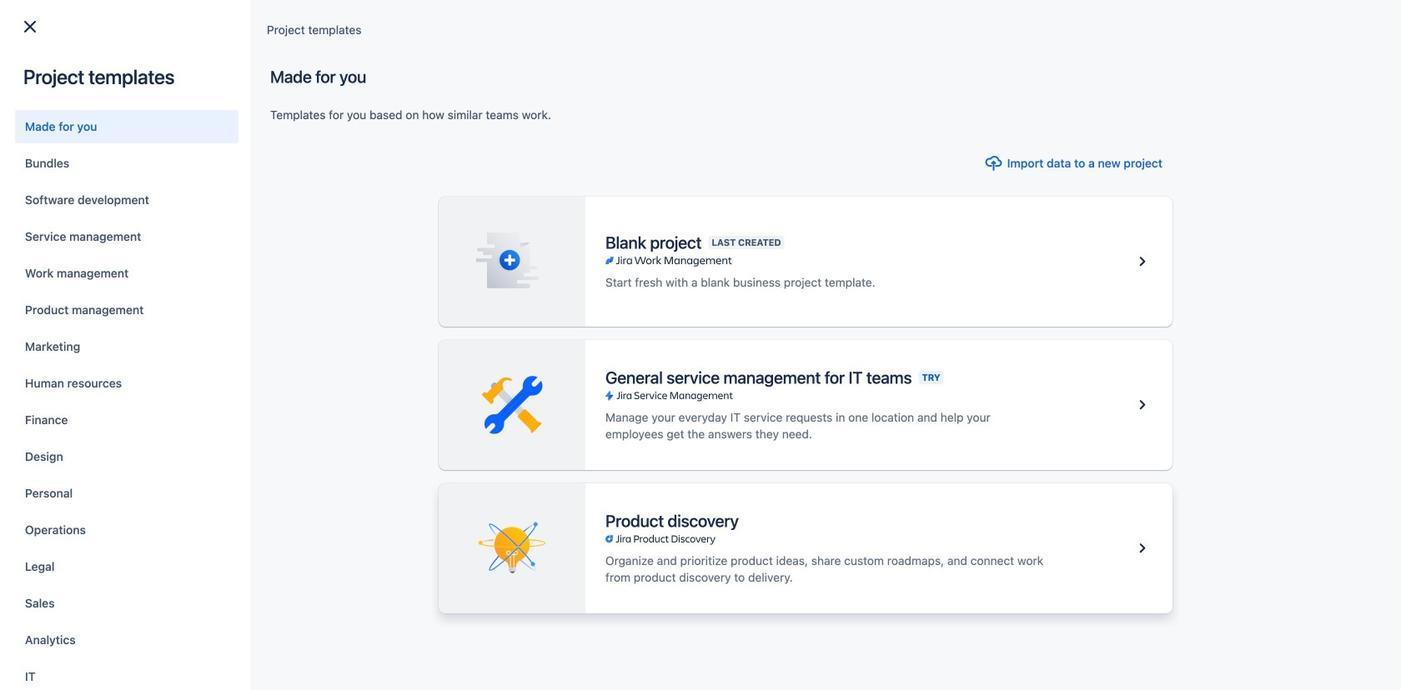 Task type: locate. For each thing, give the bounding box(es) containing it.
1 horizontal spatial list item
[[257, 0, 322, 46]]

list
[[172, 0, 964, 46]]

jira service management image
[[606, 390, 733, 403], [606, 390, 733, 403]]

back to projects image
[[20, 17, 40, 37]]

0 horizontal spatial list item
[[175, 0, 250, 46]]

blank project image
[[1133, 252, 1153, 272]]

jira work management image
[[606, 254, 732, 268], [606, 254, 732, 268]]

primary element
[[10, 0, 964, 46]]

2 horizontal spatial list item
[[329, 0, 383, 46]]

previous image
[[37, 254, 57, 274]]

star test image
[[42, 200, 62, 220]]

banner
[[0, 0, 1401, 47]]

Search Projects text field
[[34, 118, 199, 142]]

2 list item from the left
[[257, 0, 322, 46]]

list item
[[175, 0, 250, 46], [257, 0, 322, 46], [329, 0, 383, 46]]

next image
[[89, 254, 109, 274]]

jira product discovery image
[[606, 533, 716, 546], [606, 533, 716, 546]]



Task type: describe. For each thing, give the bounding box(es) containing it.
1 list item from the left
[[175, 0, 250, 46]]

general service management for it teams image
[[1133, 395, 1153, 415]]

3 list item from the left
[[329, 0, 383, 46]]

Search field
[[1084, 10, 1251, 36]]

clear image
[[358, 123, 371, 137]]

product discovery image
[[1133, 539, 1153, 559]]



Task type: vqa. For each thing, say whether or not it's contained in the screenshot.
Illustration showing preview of Jira project interface after the project creation is done image in the right of the page
no



